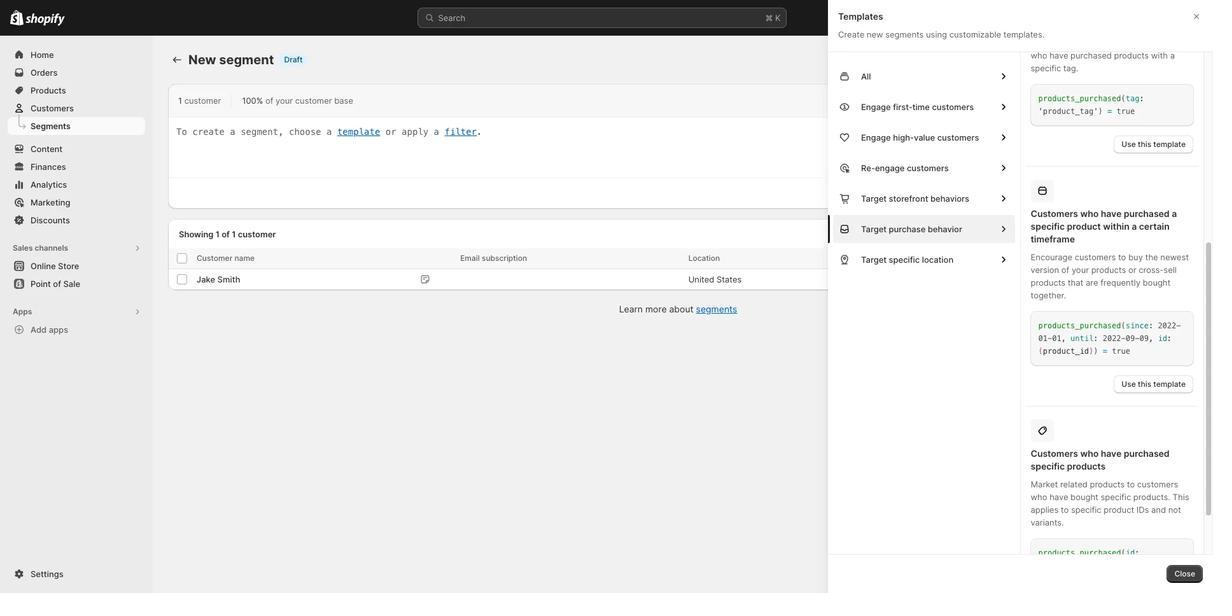 Task type: describe. For each thing, give the bounding box(es) containing it.
0 horizontal spatial id
[[1127, 549, 1136, 558]]

1 this from the top
[[1139, 139, 1152, 149]]

bought inside "market related products to customers who have bought specific products. this applies to specific product ids and not variants."
[[1071, 492, 1099, 503]]

behavior
[[928, 224, 963, 234]]

specific right applies
[[1072, 505, 1102, 515]]

home link
[[8, 46, 145, 64]]

id inside id : ( product_id ) )
[[1159, 334, 1168, 343]]

apps button
[[8, 303, 145, 321]]

products inside customers who have purchased specific products
[[1068, 461, 1107, 472]]

time
[[913, 102, 931, 112]]

this
[[1174, 492, 1190, 503]]

version
[[1031, 265, 1060, 275]]

sales
[[13, 243, 33, 253]]

more
[[646, 304, 667, 315]]

states
[[717, 275, 742, 285]]

products.
[[1134, 492, 1171, 503]]

product_tag
[[1044, 107, 1094, 116]]

create new segments using customizable templates.
[[839, 29, 1045, 39]]

: inside id : ( product_id ) )
[[1168, 334, 1173, 343]]

0 horizontal spatial segments
[[697, 304, 738, 315]]

target storefront behaviors
[[862, 194, 970, 204]]

not
[[1169, 505, 1182, 515]]

purchased for customers who have purchased specific products
[[1125, 448, 1170, 459]]

1 horizontal spatial customer
[[238, 229, 276, 239]]

segment
[[219, 52, 274, 68]]

target purchase behavior
[[862, 224, 963, 234]]

customers who have purchased specific products
[[1031, 448, 1170, 472]]

jake smith link
[[197, 273, 240, 286]]

who inside customers who have purchased a specific product within a certain timeframe
[[1081, 208, 1099, 219]]

01-
[[1039, 334, 1053, 343]]

0 vertical spatial true
[[1117, 107, 1136, 116]]

2 use from the top
[[1122, 380, 1137, 389]]

market related products to customers who have bought specific products. this applies to specific product ids and not variants.
[[1031, 480, 1190, 528]]

segments link
[[697, 304, 738, 315]]

: for tag
[[1140, 94, 1145, 103]]

customers down "value"
[[908, 163, 949, 173]]

market for market related products to customers who have purchased products with a specific tag.
[[1031, 38, 1059, 48]]

bought inside encourage customers to buy the newest version of your products or cross-sell products that are frequently bought together.
[[1144, 278, 1171, 288]]

value
[[915, 132, 936, 143]]

to right applies
[[1062, 505, 1070, 515]]

products up products_purchased ( tag :
[[1091, 38, 1126, 48]]

have inside customers who have purchased specific products
[[1102, 448, 1122, 459]]

100%
[[242, 96, 263, 106]]

0 horizontal spatial of
[[222, 229, 230, 239]]

specific inside button
[[890, 255, 921, 265]]

target for target specific location
[[862, 255, 887, 265]]

products_purchased ( id :
[[1039, 549, 1140, 558]]

2 use this template button from the top
[[1115, 376, 1194, 394]]

2 horizontal spatial 1
[[232, 229, 236, 239]]

until :
[[1071, 334, 1099, 343]]

2 vertical spatial a
[[1133, 221, 1138, 232]]

customers who have purchased a specific product within a certain timeframe
[[1031, 208, 1178, 245]]

market for market related products to customers who have bought specific products. this applies to specific product ids and not variants.
[[1031, 480, 1059, 490]]

2 horizontal spatial customer
[[295, 96, 332, 106]]

customers link
[[8, 99, 145, 117]]

products_purchased ( tag :
[[1039, 94, 1145, 103]]

tag.
[[1064, 63, 1079, 73]]

the
[[1146, 252, 1159, 262]]

1 vertical spatial true
[[1113, 347, 1131, 356]]

showing 1 of 1 customer
[[179, 229, 276, 239]]

add apps button
[[8, 321, 145, 339]]

sales channels
[[13, 243, 68, 253]]

first-
[[894, 102, 913, 112]]

engage high-value customers button
[[834, 124, 1016, 152]]

discounts link
[[8, 211, 145, 229]]

jake
[[197, 275, 215, 285]]

engage
[[876, 163, 905, 173]]

email subscription
[[461, 253, 527, 263]]

united
[[689, 275, 715, 285]]

since
[[1127, 322, 1150, 331]]

2022- 01-01
[[1039, 322, 1182, 343]]

1 use from the top
[[1122, 139, 1137, 149]]

who inside customers who have purchased specific products
[[1081, 448, 1099, 459]]

encourage customers to buy the newest version of your products or cross-sell products that are frequently bought together.
[[1031, 252, 1190, 301]]

discounts
[[31, 215, 70, 225]]

specific inside customers who have purchased specific products
[[1031, 461, 1066, 472]]

customers for customers who have purchased a specific product within a certain timeframe
[[1031, 208, 1079, 219]]

encourage
[[1031, 252, 1073, 262]]

home
[[31, 50, 54, 60]]

products up frequently
[[1092, 265, 1127, 275]]

ids
[[1137, 505, 1150, 515]]

1 vertical spatial =
[[1104, 347, 1108, 356]]

and
[[1152, 505, 1167, 515]]

engage first-time customers
[[862, 102, 975, 112]]

target for target storefront behaviors
[[862, 194, 887, 204]]

smith
[[218, 275, 240, 285]]

engage for engage first-time customers
[[862, 102, 892, 112]]

jake smith
[[197, 275, 240, 285]]

with
[[1152, 50, 1169, 61]]

customizable
[[950, 29, 1002, 39]]

settings
[[31, 569, 63, 580]]

: for id
[[1136, 549, 1140, 558]]

applies
[[1031, 505, 1059, 515]]

tag
[[1127, 94, 1140, 103]]

spent
[[1030, 253, 1051, 263]]

all
[[862, 71, 872, 82]]

draft
[[284, 55, 303, 64]]

create
[[839, 29, 865, 39]]

buy
[[1129, 252, 1144, 262]]

newest
[[1161, 252, 1190, 262]]

products_purchased for products_purchased ( tag :
[[1039, 94, 1122, 103]]

1 template from the top
[[1154, 139, 1187, 149]]

: for since
[[1150, 322, 1154, 331]]

09
[[1140, 334, 1150, 343]]

1 , from the left
[[1062, 334, 1067, 343]]

to inside market related products to customers who have purchased products with a specific tag.
[[1128, 38, 1136, 48]]

product inside "market related products to customers who have bought specific products. this applies to specific product ids and not variants."
[[1105, 505, 1135, 515]]

templates
[[839, 11, 884, 22]]

1 use this template button from the top
[[1115, 136, 1194, 153]]

that
[[1069, 278, 1084, 288]]

: down products_purchased ( since :
[[1094, 334, 1099, 343]]

2022-09-09 ,
[[1104, 334, 1154, 343]]

1 ' from the left
[[1039, 107, 1044, 116]]

customers inside encourage customers to buy the newest version of your products or cross-sell products that are frequently bought together.
[[1076, 252, 1117, 262]]

close button
[[1168, 566, 1204, 583]]



Task type: vqa. For each thing, say whether or not it's contained in the screenshot.
specific in BUTTON
yes



Task type: locate. For each thing, give the bounding box(es) containing it.
certain
[[1140, 221, 1170, 232]]

purchased inside customers who have purchased specific products
[[1125, 448, 1170, 459]]

' product_tag ' )
[[1039, 107, 1104, 116]]

customer down new on the top of page
[[185, 96, 221, 106]]

0 vertical spatial segments
[[886, 29, 924, 39]]

=
[[1108, 107, 1113, 116], [1104, 347, 1108, 356]]

have inside customers who have purchased a specific product within a certain timeframe
[[1102, 208, 1122, 219]]

products up "market related products to customers who have bought specific products. this applies to specific product ids and not variants."
[[1068, 461, 1107, 472]]

1 vertical spatial id
[[1127, 549, 1136, 558]]

2022- right since
[[1159, 322, 1182, 331]]

bought down customers who have purchased specific products
[[1071, 492, 1099, 503]]

specific down purchase
[[890, 255, 921, 265]]

, up product_id
[[1062, 334, 1067, 343]]

who
[[1031, 50, 1048, 61], [1081, 208, 1099, 219], [1081, 448, 1099, 459], [1031, 492, 1048, 503]]

0 horizontal spatial bought
[[1071, 492, 1099, 503]]

to inside encourage customers to buy the newest version of your products or cross-sell products that are frequently bought together.
[[1119, 252, 1127, 262]]

0 vertical spatial of
[[266, 96, 273, 106]]

use down 2022-09-09 ,
[[1122, 380, 1137, 389]]

this
[[1139, 139, 1152, 149], [1139, 380, 1152, 389]]

storefront
[[890, 194, 929, 204]]

this down 09
[[1139, 380, 1152, 389]]

2 products_purchased from the top
[[1039, 322, 1122, 331]]

0 vertical spatial =
[[1108, 107, 1113, 116]]

customers up products.
[[1138, 480, 1179, 490]]

1 customer
[[178, 96, 221, 106]]

2 vertical spatial products_purchased
[[1039, 549, 1122, 558]]

products inside "market related products to customers who have bought specific products. this applies to specific product ids and not variants."
[[1091, 480, 1126, 490]]

behaviors
[[931, 194, 970, 204]]

segments down the united states
[[697, 304, 738, 315]]

0 vertical spatial target
[[862, 194, 887, 204]]

a right with
[[1171, 50, 1176, 61]]

0 horizontal spatial customer
[[185, 96, 221, 106]]

products_purchased for products_purchased ( id :
[[1039, 549, 1122, 558]]

are
[[1087, 278, 1099, 288]]

purchased up tag.
[[1071, 50, 1113, 61]]

customers for customers
[[31, 103, 74, 113]]

2 target from the top
[[862, 224, 887, 234]]

your right 100%
[[276, 96, 293, 106]]

related inside "market related products to customers who have bought specific products. this applies to specific product ids and not variants."
[[1061, 480, 1088, 490]]

all button
[[834, 62, 1016, 90]]

1 horizontal spatial of
[[266, 96, 273, 106]]

target for target purchase behavior
[[862, 224, 887, 234]]

1 horizontal spatial 1
[[216, 229, 220, 239]]

to up products.
[[1128, 480, 1136, 490]]

sales channels button
[[8, 239, 145, 257]]

purchased up products.
[[1125, 448, 1170, 459]]

2 , from the left
[[1150, 334, 1154, 343]]

template
[[1154, 139, 1187, 149], [1154, 380, 1187, 389]]

products left with
[[1115, 50, 1150, 61]]

0 vertical spatial product
[[1068, 221, 1102, 232]]

customers inside customers who have purchased a specific product within a certain timeframe
[[1031, 208, 1079, 219]]

( for products_purchased ( since :
[[1122, 322, 1127, 331]]

engage high-value customers
[[862, 132, 980, 143]]

or
[[1129, 265, 1137, 275]]

0 vertical spatial related
[[1061, 38, 1088, 48]]

who inside market related products to customers who have purchased products with a specific tag.
[[1031, 50, 1048, 61]]

1 vertical spatial market
[[1031, 480, 1059, 490]]

1 horizontal spatial '
[[1094, 107, 1099, 116]]

use this template down the tag at the top of page
[[1122, 139, 1187, 149]]

re-engage customers
[[862, 163, 949, 173]]

market inside "market related products to customers who have bought specific products. this applies to specific product ids and not variants."
[[1031, 480, 1059, 490]]

= down 2022- 01-01
[[1104, 347, 1108, 356]]

bought
[[1144, 278, 1171, 288], [1071, 492, 1099, 503]]

product inside customers who have purchased a specific product within a certain timeframe
[[1068, 221, 1102, 232]]

engage left high-
[[862, 132, 892, 143]]

0 vertical spatial use this template button
[[1115, 136, 1194, 153]]

1 vertical spatial your
[[1072, 265, 1090, 275]]

2022- for 2022- 01-01
[[1159, 322, 1182, 331]]

1 products_purchased from the top
[[1039, 94, 1122, 103]]

learn
[[619, 304, 643, 315]]

: right 09
[[1168, 334, 1173, 343]]

location
[[689, 253, 721, 263]]

apps
[[49, 325, 68, 335]]

0 vertical spatial customers
[[31, 103, 74, 113]]

1 vertical spatial use
[[1122, 380, 1137, 389]]

1 horizontal spatial bought
[[1144, 278, 1171, 288]]

purchased inside market related products to customers who have purchased products with a specific tag.
[[1071, 50, 1113, 61]]

100% of your customer base
[[242, 96, 353, 106]]

01
[[1053, 334, 1062, 343]]

use down the tag at the top of page
[[1122, 139, 1137, 149]]

a right within
[[1133, 221, 1138, 232]]

0 vertical spatial template
[[1154, 139, 1187, 149]]

1 vertical spatial product
[[1105, 505, 1135, 515]]

1 vertical spatial engage
[[862, 132, 892, 143]]

customers for customers who have purchased specific products
[[1031, 448, 1079, 459]]

specific left tag.
[[1031, 63, 1062, 73]]

3 target from the top
[[862, 255, 887, 265]]

products_purchased up "until"
[[1039, 322, 1122, 331]]

segments
[[31, 121, 71, 131]]

0 vertical spatial id
[[1159, 334, 1168, 343]]

true down the tag at the top of page
[[1117, 107, 1136, 116]]

1 vertical spatial use this template button
[[1115, 376, 1194, 394]]

2 vertical spatial of
[[1062, 265, 1070, 275]]

variants.
[[1031, 518, 1065, 528]]

1 target from the top
[[862, 194, 887, 204]]

: down market related products to customers who have purchased products with a specific tag.
[[1140, 94, 1145, 103]]

0 horizontal spatial '
[[1039, 107, 1044, 116]]

0 vertical spatial use
[[1122, 139, 1137, 149]]

cross-
[[1140, 265, 1165, 275]]

channels
[[35, 243, 68, 253]]

( for products_purchased ( tag :
[[1122, 94, 1127, 103]]

of right 100%
[[266, 96, 273, 106]]

target up orders
[[862, 224, 887, 234]]

base
[[335, 96, 353, 106]]

0 vertical spatial your
[[276, 96, 293, 106]]

alert
[[168, 178, 189, 209]]

customers up 'timeframe'
[[1031, 208, 1079, 219]]

specific left products.
[[1102, 492, 1132, 503]]

1 vertical spatial segments
[[697, 304, 738, 315]]

0 horizontal spatial 1
[[178, 96, 182, 106]]

segments right new
[[886, 29, 924, 39]]

id : ( product_id ) )
[[1039, 334, 1173, 356]]

of up that
[[1062, 265, 1070, 275]]

1 vertical spatial of
[[222, 229, 230, 239]]

subscription
[[482, 253, 527, 263]]

new segment
[[189, 52, 274, 68]]

1 vertical spatial use this template
[[1122, 380, 1187, 389]]

high-
[[894, 132, 915, 143]]

close
[[1175, 569, 1196, 579]]

1 horizontal spatial id
[[1159, 334, 1168, 343]]

product_id
[[1044, 347, 1090, 356]]

purchased for customers who have purchased a specific product within a certain timeframe
[[1125, 208, 1170, 219]]

a inside market related products to customers who have purchased products with a specific tag.
[[1171, 50, 1176, 61]]

customers inside "market related products to customers who have bought specific products. this applies to specific product ids and not variants."
[[1138, 480, 1179, 490]]

2 this from the top
[[1139, 380, 1152, 389]]

location
[[923, 255, 954, 265]]

of
[[266, 96, 273, 106], [222, 229, 230, 239], [1062, 265, 1070, 275]]

1 market from the top
[[1031, 38, 1059, 48]]

market inside market related products to customers who have purchased products with a specific tag.
[[1031, 38, 1059, 48]]

2 horizontal spatial of
[[1062, 265, 1070, 275]]

1 vertical spatial template
[[1154, 380, 1187, 389]]

0 vertical spatial engage
[[862, 102, 892, 112]]

1 horizontal spatial segments
[[886, 29, 924, 39]]

apps
[[13, 307, 32, 317]]

have up tag.
[[1050, 50, 1069, 61]]

customers up segments
[[31, 103, 74, 113]]

to left 'buy'
[[1119, 252, 1127, 262]]

shopify image
[[26, 13, 65, 26]]

frequently
[[1101, 278, 1141, 288]]

engage left first-
[[862, 102, 892, 112]]

1 vertical spatial target
[[862, 224, 887, 234]]

purchased
[[1071, 50, 1113, 61], [1125, 208, 1170, 219], [1125, 448, 1170, 459]]

, right 09-
[[1150, 334, 1154, 343]]

purchased inside customers who have purchased a specific product within a certain timeframe
[[1125, 208, 1170, 219]]

1 vertical spatial related
[[1061, 480, 1088, 490]]

of inside encourage customers to buy the newest version of your products or cross-sell products that are frequently bought together.
[[1062, 265, 1070, 275]]

customers right time
[[933, 102, 975, 112]]

2 related from the top
[[1061, 480, 1088, 490]]

1 vertical spatial 2022-
[[1104, 334, 1127, 343]]

purchase
[[890, 224, 926, 234]]

target storefront behaviors button
[[834, 185, 1016, 213]]

1 vertical spatial purchased
[[1125, 208, 1170, 219]]

$0.00
[[1000, 275, 1022, 285]]

engage for engage high-value customers
[[862, 132, 892, 143]]

0 vertical spatial a
[[1171, 50, 1176, 61]]

product left ids
[[1105, 505, 1135, 515]]

products_purchased down variants.
[[1039, 549, 1122, 558]]

0 horizontal spatial 2022-
[[1104, 334, 1127, 343]]

have up within
[[1102, 208, 1122, 219]]

1 vertical spatial this
[[1139, 380, 1152, 389]]

together.
[[1031, 290, 1067, 301]]

2022- inside 2022- 01-01
[[1159, 322, 1182, 331]]

true
[[1117, 107, 1136, 116], [1113, 347, 1131, 356]]

id
[[1159, 334, 1168, 343], [1127, 549, 1136, 558]]

customer up smith at the left top of the page
[[238, 229, 276, 239]]

customers
[[1138, 38, 1179, 48], [933, 102, 975, 112], [938, 132, 980, 143], [908, 163, 949, 173], [1076, 252, 1117, 262], [1138, 480, 1179, 490]]

0 horizontal spatial product
[[1068, 221, 1102, 232]]

( up 2022-09-09 ,
[[1122, 322, 1127, 331]]

related down customers who have purchased specific products
[[1061, 480, 1088, 490]]

0 vertical spatial purchased
[[1071, 50, 1113, 61]]

,
[[1062, 334, 1067, 343], [1150, 334, 1154, 343]]

0 vertical spatial 2022-
[[1159, 322, 1182, 331]]

2 vertical spatial target
[[862, 255, 887, 265]]

specific up 'timeframe'
[[1031, 221, 1066, 232]]

1 use this template from the top
[[1122, 139, 1187, 149]]

target down re-
[[862, 194, 887, 204]]

0 vertical spatial products_purchased
[[1039, 94, 1122, 103]]

:
[[1140, 94, 1145, 103], [1150, 322, 1154, 331], [1094, 334, 1099, 343], [1168, 334, 1173, 343], [1136, 549, 1140, 558]]

target inside "button"
[[862, 224, 887, 234]]

1 vertical spatial customers
[[1031, 208, 1079, 219]]

use this template down 09
[[1122, 380, 1187, 389]]

to up the tag at the top of page
[[1128, 38, 1136, 48]]

learn more about segments
[[619, 304, 738, 315]]

products_purchased ( since :
[[1039, 322, 1154, 331]]

1 vertical spatial bought
[[1071, 492, 1099, 503]]

1 horizontal spatial product
[[1105, 505, 1135, 515]]

related for bought
[[1061, 480, 1088, 490]]

2022- for 2022-09-09 ,
[[1104, 334, 1127, 343]]

2 market from the top
[[1031, 480, 1059, 490]]

have inside market related products to customers who have purchased products with a specific tag.
[[1050, 50, 1069, 61]]

0 vertical spatial use this template
[[1122, 139, 1187, 149]]

customers
[[31, 103, 74, 113], [1031, 208, 1079, 219], [1031, 448, 1079, 459]]

new
[[867, 29, 884, 39]]

your up that
[[1072, 265, 1090, 275]]

: down ids
[[1136, 549, 1140, 558]]

customers up with
[[1138, 38, 1179, 48]]

2 vertical spatial customers
[[1031, 448, 1079, 459]]

true down 2022-09-09 ,
[[1113, 347, 1131, 356]]

09-
[[1127, 334, 1140, 343]]

0 vertical spatial market
[[1031, 38, 1059, 48]]

amount
[[1000, 253, 1028, 263]]

have up applies
[[1050, 492, 1069, 503]]

use this template button down the tag at the top of page
[[1115, 136, 1194, 153]]

purchased up certain
[[1125, 208, 1170, 219]]

2 ' from the left
[[1094, 107, 1099, 116]]

target specific location
[[862, 255, 954, 265]]

specific up applies
[[1031, 461, 1066, 472]]

1 horizontal spatial your
[[1072, 265, 1090, 275]]

( down "market related products to customers who have bought specific products. this applies to specific product ids and not variants."
[[1122, 549, 1127, 558]]

have up "market related products to customers who have bought specific products. this applies to specific product ids and not variants."
[[1102, 448, 1122, 459]]

= down products_purchased ( tag :
[[1108, 107, 1113, 116]]

related
[[1061, 38, 1088, 48], [1061, 480, 1088, 490]]

products down customers who have purchased specific products
[[1091, 480, 1126, 490]]

email
[[461, 253, 480, 263]]

products up together. at right
[[1031, 278, 1066, 288]]

1 engage from the top
[[862, 102, 892, 112]]

using
[[927, 29, 948, 39]]

( down market related products to customers who have purchased products with a specific tag.
[[1122, 94, 1127, 103]]

( down 01-
[[1039, 347, 1044, 356]]

customers inside market related products to customers who have purchased products with a specific tag.
[[1138, 38, 1179, 48]]

0 vertical spatial bought
[[1144, 278, 1171, 288]]

( inside id : ( product_id ) )
[[1039, 347, 1044, 356]]

add apps
[[31, 325, 68, 335]]

customers inside customers who have purchased specific products
[[1031, 448, 1079, 459]]

related for purchased
[[1061, 38, 1088, 48]]

products_purchased up the ' product_tag ' )
[[1039, 94, 1122, 103]]

product left within
[[1068, 221, 1102, 232]]

id down "market related products to customers who have bought specific products. this applies to specific product ids and not variants."
[[1127, 549, 1136, 558]]

2 engage from the top
[[862, 132, 892, 143]]

related up tag.
[[1061, 38, 1088, 48]]

1 related from the top
[[1061, 38, 1088, 48]]

use this template button down 09
[[1115, 376, 1194, 394]]

a up newest
[[1173, 208, 1178, 219]]

your inside encourage customers to buy the newest version of your products or cross-sell products that are frequently bought together.
[[1072, 265, 1090, 275]]

target purchase behavior button
[[834, 215, 1016, 243]]

related inside market related products to customers who have purchased products with a specific tag.
[[1061, 38, 1088, 48]]

products_purchased for products_purchased ( since :
[[1039, 322, 1122, 331]]

2 template from the top
[[1154, 380, 1187, 389]]

timeframe
[[1031, 234, 1076, 245]]

amount spent
[[1000, 253, 1051, 263]]

segments
[[886, 29, 924, 39], [697, 304, 738, 315]]

1 horizontal spatial 2022-
[[1159, 322, 1182, 331]]

1 horizontal spatial ,
[[1150, 334, 1154, 343]]

of right the showing
[[222, 229, 230, 239]]

2 use this template from the top
[[1122, 380, 1187, 389]]

bought down cross-
[[1144, 278, 1171, 288]]

k
[[776, 13, 781, 23]]

target down target purchase behavior
[[862, 255, 887, 265]]

specific inside market related products to customers who have purchased products with a specific tag.
[[1031, 63, 1062, 73]]

3 products_purchased from the top
[[1039, 549, 1122, 558]]

have inside "market related products to customers who have bought specific products. this applies to specific product ids and not variants."
[[1050, 492, 1069, 503]]

target specific location button
[[834, 246, 1016, 274]]

: up 09
[[1150, 322, 1154, 331]]

( for products_purchased ( id :
[[1122, 549, 1127, 558]]

id right 09
[[1159, 334, 1168, 343]]

re-engage customers button
[[834, 154, 1016, 182]]

1 vertical spatial products_purchased
[[1039, 322, 1122, 331]]

use this template
[[1122, 139, 1187, 149], [1122, 380, 1187, 389]]

market
[[1031, 38, 1059, 48], [1031, 480, 1059, 490]]

customers right "value"
[[938, 132, 980, 143]]

market related products to customers who have purchased products with a specific tag.
[[1031, 38, 1179, 73]]

customers up are
[[1076, 252, 1117, 262]]

customers up applies
[[1031, 448, 1079, 459]]

specific inside customers who have purchased a specific product within a certain timeframe
[[1031, 221, 1066, 232]]

⌘ k
[[766, 13, 781, 23]]

united states
[[689, 275, 742, 285]]

who inside "market related products to customers who have bought specific products. this applies to specific product ids and not variants."
[[1031, 492, 1048, 503]]

'
[[1039, 107, 1044, 116], [1094, 107, 1099, 116]]

0 horizontal spatial ,
[[1062, 334, 1067, 343]]

templates.
[[1004, 29, 1045, 39]]

0 horizontal spatial your
[[276, 96, 293, 106]]

0 vertical spatial this
[[1139, 139, 1152, 149]]

2022- down products_purchased ( since :
[[1104, 334, 1127, 343]]

this down the tag at the top of page
[[1139, 139, 1152, 149]]

1 vertical spatial a
[[1173, 208, 1178, 219]]

2 vertical spatial purchased
[[1125, 448, 1170, 459]]

customer left base at the top of page
[[295, 96, 332, 106]]



